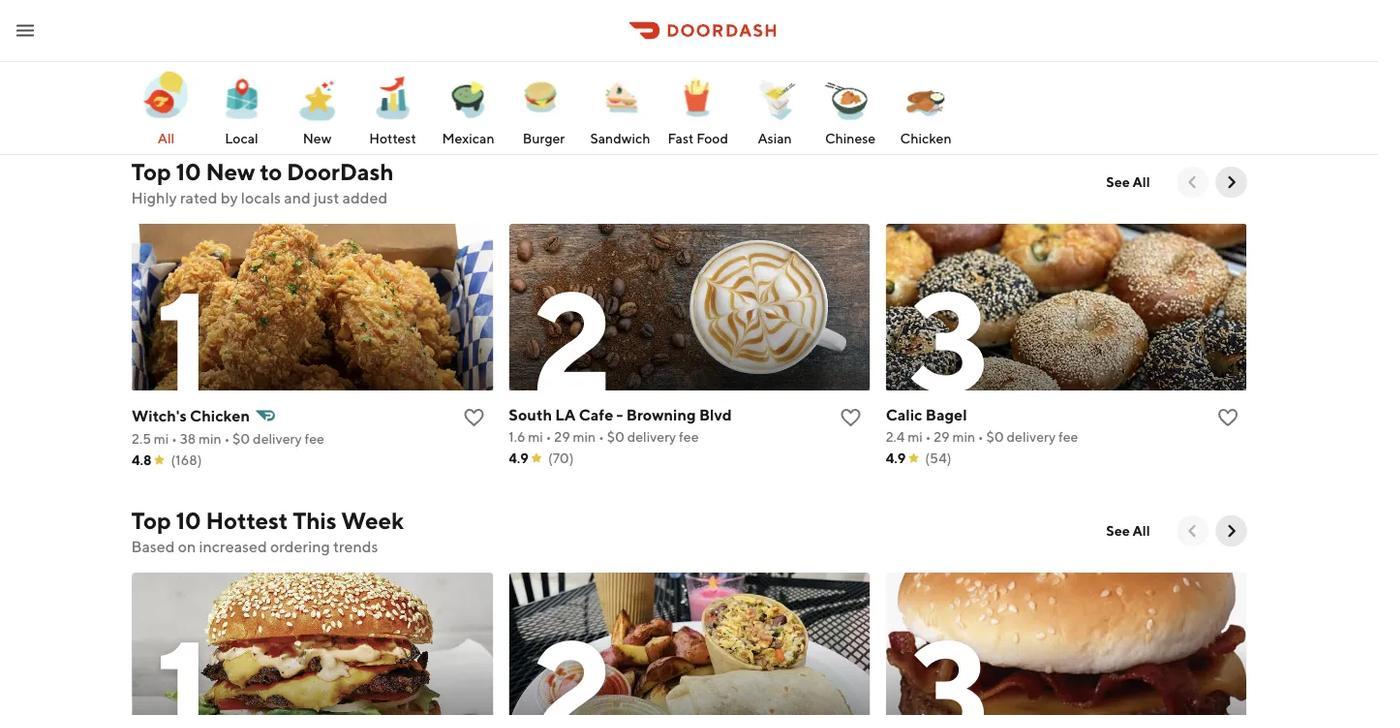 Task type: vqa. For each thing, say whether or not it's contained in the screenshot.
Under 30 min
no



Task type: describe. For each thing, give the bounding box(es) containing it.
2.3
[[131, 63, 150, 78]]

delivery inside south la cafe - browning blvd 1.6 mi • 29 min • $​0 delivery fee
[[627, 429, 676, 445]]

increased
[[199, 537, 267, 556]]

new inside top 10 new to doordash highly rated by locals and just added
[[206, 157, 255, 185]]

click to add this store to your saved list image
[[462, 406, 485, 429]]

• up (11,900+) on the left top
[[223, 63, 229, 78]]

witch's chicken
[[131, 407, 249, 425]]

585 people ordered
[[890, 109, 998, 122]]

29 inside calic bagel 2.4 mi • 29 min • $​0 delivery fee
[[934, 429, 950, 445]]

fee inside calic bagel 2.4 mi • 29 min • $​0 delivery fee
[[1059, 429, 1078, 445]]

asian
[[758, 130, 792, 146]]

delivery for 2.3 mi • 34 min • $​0 delivery fee
[[252, 63, 301, 78]]

see all button for week
[[1095, 516, 1162, 547]]

open menu image
[[14, 19, 37, 42]]

based
[[131, 537, 175, 556]]

mi for 2.3 mi • 34 min • $​0 delivery fee
[[153, 63, 168, 78]]

see all for top 10 hottest this week
[[1107, 523, 1151, 539]]

34
[[179, 63, 195, 78]]

ordering
[[270, 537, 330, 556]]

• left 34
[[170, 63, 176, 78]]

0 vertical spatial hottest
[[369, 130, 416, 146]]

mi inside south la cafe - browning blvd 1.6 mi • 29 min • $​0 delivery fee
[[528, 429, 543, 445]]

20
[[554, 63, 571, 78]]

people for 661
[[534, 109, 572, 122]]

$​0 for 2.3 mi • 34 min • $​0 delivery fee
[[231, 63, 249, 78]]

calic
[[886, 406, 923, 424]]

delivery inside calic bagel 2.4 mi • 29 min • $​0 delivery fee
[[1007, 429, 1056, 445]]

top for top 10 new to doordash
[[131, 157, 171, 185]]

rated
[[180, 188, 218, 207]]

by
[[221, 188, 238, 207]]

0 vertical spatial all
[[158, 130, 175, 146]]

doordash
[[287, 157, 394, 185]]

585
[[890, 109, 912, 122]]

people for 888
[[159, 109, 197, 122]]

delivery for 1.2 mi • 20 min • $​0 delivery fee
[[628, 63, 677, 78]]

4.8 for (168)
[[131, 452, 151, 468]]

4.8 for (11,900+)
[[131, 84, 151, 100]]

2.4
[[886, 429, 905, 445]]

• up "(54)"
[[925, 429, 931, 445]]

hottest inside top 10 hottest this week based on increased ordering trends
[[206, 506, 288, 534]]

fee for 2.5 mi • 38 min • $​0 delivery fee
[[304, 431, 324, 447]]

(54)
[[925, 450, 952, 466]]

• left 20
[[545, 63, 551, 78]]

$​0 inside calic bagel 2.4 mi • 29 min • $​0 delivery fee
[[987, 429, 1004, 445]]

blvd
[[699, 406, 732, 424]]

38
[[180, 431, 195, 447]]

min inside calic bagel 2.4 mi • 29 min • $​0 delivery fee
[[952, 429, 975, 445]]

0 vertical spatial chicken
[[901, 130, 952, 146]]

min inside south la cafe - browning blvd 1.6 mi • 29 min • $​0 delivery fee
[[573, 429, 596, 445]]

on
[[178, 537, 196, 556]]

calic bagel 2.4 mi • 29 min • $​0 delivery fee
[[886, 406, 1078, 445]]

local
[[225, 130, 259, 146]]

fast food
[[668, 130, 729, 146]]

click to add this store to your saved list image for 3
[[1217, 406, 1240, 429]]

mi for 2.5 mi • 38 min • $​0 delivery fee
[[153, 431, 168, 447]]

fee for 2.3 mi • 34 min • $​0 delivery fee
[[304, 63, 323, 78]]

$​0 for 1.2 mi • 20 min • $​0 delivery fee
[[608, 63, 625, 78]]

661
[[512, 109, 531, 122]]

ordered for 888 people ordered
[[200, 109, 243, 122]]

this
[[293, 506, 337, 534]]

$​0 for 2.5 mi • 38 min • $​0 delivery fee
[[232, 431, 250, 447]]

(11,900+)
[[171, 84, 228, 100]]

chinese
[[826, 130, 876, 146]]

cafe
[[579, 406, 613, 424]]

witch's
[[131, 407, 186, 425]]

see for top 10 hottest this week
[[1107, 523, 1131, 539]]

locals
[[241, 188, 281, 207]]

all for top 10 new to doordash
[[1133, 174, 1151, 190]]

• right 2.4
[[978, 429, 984, 445]]



Task type: locate. For each thing, give the bounding box(es) containing it.
1 vertical spatial all
[[1133, 174, 1151, 190]]

• up (70)
[[546, 429, 551, 445]]

new
[[303, 130, 332, 146], [206, 157, 255, 185]]

mi for 1.2 mi • 20 min • $​0 delivery fee
[[527, 63, 542, 78]]

top up based
[[131, 506, 171, 534]]

chicken up 2.5 mi • 38 min • $​0 delivery fee
[[190, 407, 249, 425]]

1 horizontal spatial chicken
[[901, 130, 952, 146]]

south
[[509, 406, 552, 424]]

4.8 down 2.3 on the top of the page
[[131, 84, 151, 100]]

2 4.8 from the top
[[131, 452, 151, 468]]

chicken down 585 people ordered
[[901, 130, 952, 146]]

fee inside south la cafe - browning blvd 1.6 mi • 29 min • $​0 delivery fee
[[679, 429, 699, 445]]

see all left previous button of carousel image
[[1107, 174, 1151, 190]]

1 horizontal spatial new
[[303, 130, 332, 146]]

hottest up doordash
[[369, 130, 416, 146]]

top inside top 10 new to doordash highly rated by locals and just added
[[131, 157, 171, 185]]

10 inside top 10 new to doordash highly rated by locals and just added
[[176, 157, 201, 185]]

10 for new
[[176, 157, 201, 185]]

ordered for 661 people ordered
[[574, 109, 618, 122]]

bagel
[[926, 406, 967, 424]]

people down (11,900+) on the left top
[[159, 109, 197, 122]]

2 top from the top
[[131, 506, 171, 534]]

food
[[697, 130, 729, 146]]

• left 38
[[171, 431, 177, 447]]

1 horizontal spatial ordered
[[574, 109, 618, 122]]

4.8
[[131, 84, 151, 100], [131, 452, 151, 468]]

2 horizontal spatial ordered
[[955, 109, 998, 122]]

min up (13,900+)
[[574, 63, 596, 78]]

1 vertical spatial hottest
[[206, 506, 288, 534]]

hottest
[[369, 130, 416, 146], [206, 506, 288, 534]]

0 vertical spatial see all button
[[1095, 167, 1162, 198]]

1 horizontal spatial 29
[[934, 429, 950, 445]]

see
[[1107, 174, 1131, 190], [1107, 523, 1131, 539]]

•
[[170, 63, 176, 78], [223, 63, 229, 78], [545, 63, 551, 78], [599, 63, 605, 78], [546, 429, 551, 445], [598, 429, 604, 445], [925, 429, 931, 445], [978, 429, 984, 445], [171, 431, 177, 447], [224, 431, 229, 447]]

1 ordered from the left
[[200, 109, 243, 122]]

0 vertical spatial see
[[1107, 174, 1131, 190]]

ordered
[[200, 109, 243, 122], [574, 109, 618, 122], [955, 109, 998, 122]]

top for top 10 hottest this week
[[131, 506, 171, 534]]

888 people ordered
[[135, 109, 243, 122]]

next button of carousel image
[[1222, 521, 1242, 541]]

burger
[[523, 130, 565, 146]]

delivery
[[252, 63, 301, 78], [628, 63, 677, 78], [627, 429, 676, 445], [1007, 429, 1056, 445], [253, 431, 302, 447]]

people up burger
[[534, 109, 572, 122]]

1 vertical spatial 10
[[176, 506, 201, 534]]

chicken
[[901, 130, 952, 146], [190, 407, 249, 425]]

1 vertical spatial see all button
[[1095, 516, 1162, 547]]

ordered down (13,900+)
[[574, 109, 618, 122]]

see all button left previous button of carousel icon
[[1095, 516, 1162, 547]]

• down cafe
[[598, 429, 604, 445]]

highly
[[131, 188, 177, 207]]

1 see all button from the top
[[1095, 167, 1162, 198]]

1 29 from the left
[[554, 429, 570, 445]]

(168)
[[171, 452, 202, 468]]

previous button of carousel image
[[1184, 521, 1203, 541]]

1 vertical spatial 4.8
[[131, 452, 151, 468]]

see all
[[1107, 174, 1151, 190], [1107, 523, 1151, 539]]

2 see all button from the top
[[1095, 516, 1162, 547]]

all down 888 people ordered
[[158, 130, 175, 146]]

mi right 1.2
[[527, 63, 542, 78]]

0 horizontal spatial ordered
[[200, 109, 243, 122]]

0 vertical spatial 4.8
[[131, 84, 151, 100]]

10 inside top 10 hottest this week based on increased ordering trends
[[176, 506, 201, 534]]

ordered up local
[[200, 109, 243, 122]]

1
[[155, 258, 208, 422]]

0 vertical spatial see all
[[1107, 174, 1151, 190]]

1 vertical spatial new
[[206, 157, 255, 185]]

people for 585
[[914, 109, 952, 122]]

29
[[554, 429, 570, 445], [934, 429, 950, 445]]

all for top 10 hottest this week
[[1133, 523, 1151, 539]]

1 see from the top
[[1107, 174, 1131, 190]]

4.9 for 3
[[886, 450, 906, 466]]

1 horizontal spatial people
[[534, 109, 572, 122]]

min right 34
[[197, 63, 220, 78]]

min right 38
[[198, 431, 221, 447]]

delivery for 2.5 mi • 38 min • $​0 delivery fee
[[253, 431, 302, 447]]

2 click to add this store to your saved list image from the left
[[1217, 406, 1240, 429]]

$​0 inside south la cafe - browning blvd 1.6 mi • 29 min • $​0 delivery fee
[[607, 429, 624, 445]]

0 horizontal spatial chicken
[[190, 407, 249, 425]]

2 29 from the left
[[934, 429, 950, 445]]

1 4.8 from the top
[[131, 84, 151, 100]]

1.2 mi • 20 min • $​0 delivery fee
[[509, 63, 699, 78]]

top inside top 10 hottest this week based on increased ordering trends
[[131, 506, 171, 534]]

4.8 down the 2.5
[[131, 452, 151, 468]]

-
[[616, 406, 623, 424]]

2
[[532, 258, 610, 422]]

see all button for doordash
[[1095, 167, 1162, 198]]

10 for hottest
[[176, 506, 201, 534]]

2 people from the left
[[534, 109, 572, 122]]

2 horizontal spatial people
[[914, 109, 952, 122]]

all left previous button of carousel icon
[[1133, 523, 1151, 539]]

mi right the 2.5
[[153, 431, 168, 447]]

sandwich
[[591, 130, 651, 146]]

2 10 from the top
[[176, 506, 201, 534]]

added
[[343, 188, 388, 207]]

top
[[131, 157, 171, 185], [131, 506, 171, 534]]

2 see from the top
[[1107, 523, 1131, 539]]

top up highly
[[131, 157, 171, 185]]

to
[[260, 157, 282, 185]]

3 people from the left
[[914, 109, 952, 122]]

1 top from the top
[[131, 157, 171, 185]]

new up by
[[206, 157, 255, 185]]

see left previous button of carousel icon
[[1107, 523, 1131, 539]]

people down (3,100+)
[[914, 109, 952, 122]]

3
[[909, 258, 987, 422]]

1 4.9 from the left
[[509, 450, 529, 466]]

min for 2.5 mi • 38 min • $​0 delivery fee
[[198, 431, 221, 447]]

top 10 new to doordash highly rated by locals and just added
[[131, 157, 394, 207]]

see all button left previous button of carousel image
[[1095, 167, 1162, 198]]

2 vertical spatial all
[[1133, 523, 1151, 539]]

1 horizontal spatial 4.9
[[886, 450, 906, 466]]

new up doordash
[[303, 130, 332, 146]]

1.2
[[509, 63, 525, 78]]

just
[[314, 188, 339, 207]]

2.3 mi • 34 min • $​0 delivery fee
[[131, 63, 323, 78]]

see for top 10 new to doordash
[[1107, 174, 1131, 190]]

• up (13,900+)
[[599, 63, 605, 78]]

(13,900+)
[[548, 84, 608, 100]]

browning
[[626, 406, 696, 424]]

min down bagel
[[952, 429, 975, 445]]

29 up "(54)"
[[934, 429, 950, 445]]

1 see all from the top
[[1107, 174, 1151, 190]]

$​0
[[231, 63, 249, 78], [608, 63, 625, 78], [607, 429, 624, 445], [987, 429, 1004, 445], [232, 431, 250, 447]]

3 ordered from the left
[[955, 109, 998, 122]]

top 10 hottest this week based on increased ordering trends
[[131, 506, 404, 556]]

south la cafe - browning blvd 1.6 mi • 29 min • $​0 delivery fee
[[509, 406, 732, 445]]

mi right 2.3 on the top of the page
[[153, 63, 168, 78]]

2.5 mi • 38 min • $​0 delivery fee
[[131, 431, 324, 447]]

0 horizontal spatial people
[[159, 109, 197, 122]]

4.9 down 1.6
[[509, 450, 529, 466]]

0 horizontal spatial new
[[206, 157, 255, 185]]

661 people ordered
[[512, 109, 618, 122]]

0 horizontal spatial hottest
[[206, 506, 288, 534]]

1 horizontal spatial hottest
[[369, 130, 416, 146]]

2 4.9 from the left
[[886, 450, 906, 466]]

mi right 2.4
[[908, 429, 923, 445]]

min for 2.3 mi • 34 min • $​0 delivery fee
[[197, 63, 220, 78]]

10
[[176, 157, 201, 185], [176, 506, 201, 534]]

la
[[555, 406, 576, 424]]

0 vertical spatial 10
[[176, 157, 201, 185]]

1 people from the left
[[159, 109, 197, 122]]

4.9
[[509, 450, 529, 466], [886, 450, 906, 466]]

previous button of carousel image
[[1184, 172, 1203, 192]]

4.6
[[509, 84, 528, 100]]

and
[[284, 188, 311, 207]]

click to add this store to your saved list image
[[839, 406, 863, 429], [1217, 406, 1240, 429]]

888
[[135, 109, 157, 122]]

mexican
[[442, 130, 495, 146]]

1 vertical spatial see
[[1107, 523, 1131, 539]]

see all button
[[1095, 167, 1162, 198], [1095, 516, 1162, 547]]

(3,100+)
[[925, 84, 977, 100]]

1 vertical spatial chicken
[[190, 407, 249, 425]]

0 horizontal spatial 29
[[554, 429, 570, 445]]

min down cafe
[[573, 429, 596, 445]]

see all left previous button of carousel icon
[[1107, 523, 1151, 539]]

0 horizontal spatial click to add this store to your saved list image
[[839, 406, 863, 429]]

ordered for 585 people ordered
[[955, 109, 998, 122]]

29 inside south la cafe - browning blvd 1.6 mi • 29 min • $​0 delivery fee
[[554, 429, 570, 445]]

fee
[[304, 63, 323, 78], [680, 63, 699, 78], [679, 429, 699, 445], [1059, 429, 1078, 445], [304, 431, 324, 447]]

1.6
[[509, 429, 525, 445]]

fee for 1.2 mi • 20 min • $​0 delivery fee
[[680, 63, 699, 78]]

trends
[[333, 537, 378, 556]]

fast
[[668, 130, 694, 146]]

1 horizontal spatial click to add this store to your saved list image
[[1217, 406, 1240, 429]]

see left previous button of carousel image
[[1107, 174, 1131, 190]]

1 vertical spatial see all
[[1107, 523, 1151, 539]]

4.9 down 2.4
[[886, 450, 906, 466]]

min for 1.2 mi • 20 min • $​0 delivery fee
[[574, 63, 596, 78]]

see all for top 10 new to doordash
[[1107, 174, 1151, 190]]

hottest up increased
[[206, 506, 288, 534]]

4.9 for 2
[[509, 450, 529, 466]]

mi right 1.6
[[528, 429, 543, 445]]

1 10 from the top
[[176, 157, 201, 185]]

1 click to add this store to your saved list image from the left
[[839, 406, 863, 429]]

week
[[341, 506, 404, 534]]

0 horizontal spatial 4.9
[[509, 450, 529, 466]]

all
[[158, 130, 175, 146], [1133, 174, 1151, 190], [1133, 523, 1151, 539]]

all left previous button of carousel image
[[1133, 174, 1151, 190]]

(70)
[[548, 450, 574, 466]]

10 up on
[[176, 506, 201, 534]]

mi
[[153, 63, 168, 78], [527, 63, 542, 78], [528, 429, 543, 445], [908, 429, 923, 445], [153, 431, 168, 447]]

people
[[159, 109, 197, 122], [534, 109, 572, 122], [914, 109, 952, 122]]

0 vertical spatial new
[[303, 130, 332, 146]]

next button of carousel image
[[1222, 172, 1242, 192]]

2 ordered from the left
[[574, 109, 618, 122]]

0 vertical spatial top
[[131, 157, 171, 185]]

10 up rated
[[176, 157, 201, 185]]

ordered down (3,100+)
[[955, 109, 998, 122]]

2.5
[[131, 431, 151, 447]]

min
[[197, 63, 220, 78], [574, 63, 596, 78], [573, 429, 596, 445], [952, 429, 975, 445], [198, 431, 221, 447]]

29 up (70)
[[554, 429, 570, 445]]

• right 38
[[224, 431, 229, 447]]

mi inside calic bagel 2.4 mi • 29 min • $​0 delivery fee
[[908, 429, 923, 445]]

2 see all from the top
[[1107, 523, 1151, 539]]

1 vertical spatial top
[[131, 506, 171, 534]]

click to add this store to your saved list image for 2
[[839, 406, 863, 429]]



